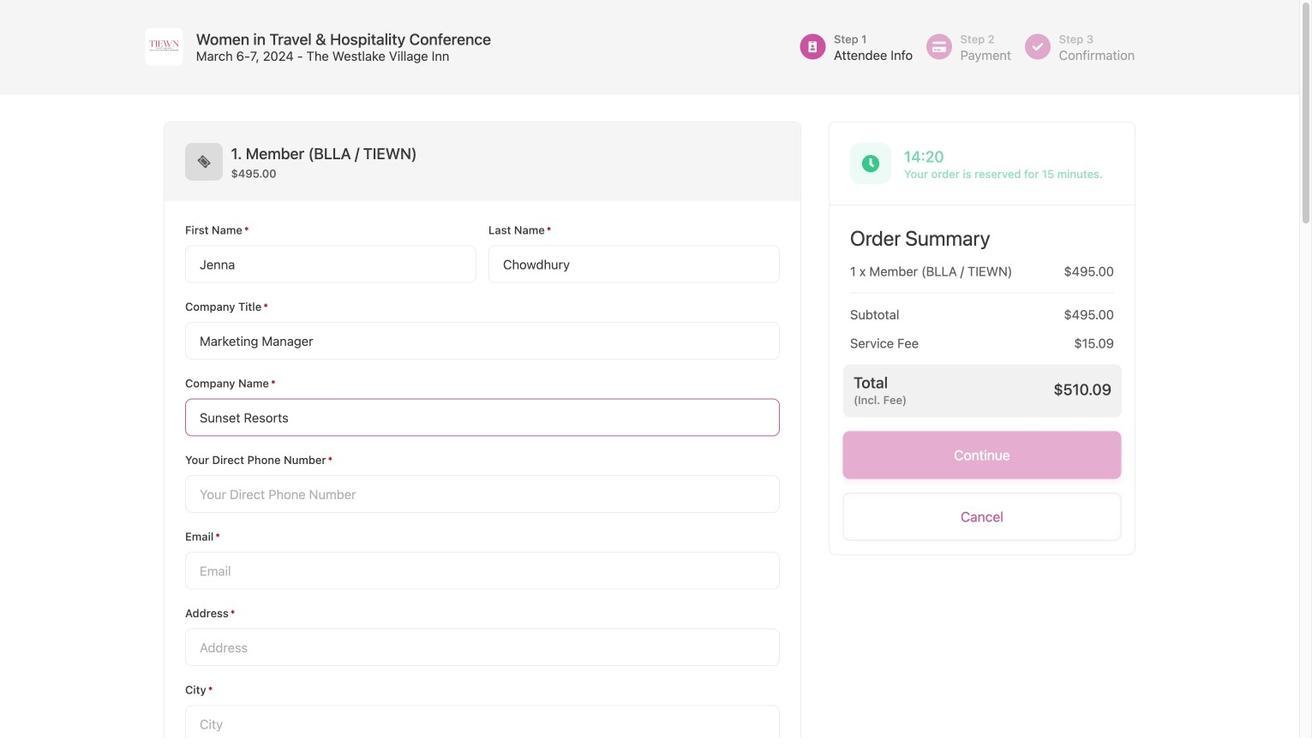 Task type: locate. For each thing, give the bounding box(es) containing it.
Your Direct Phone Number text field
[[185, 476, 780, 514]]

Address text field
[[185, 629, 780, 667]]

Company Name text field
[[185, 399, 780, 437]]

service fee $15.09 element
[[830, 322, 1135, 351]]

Email text field
[[185, 553, 780, 590]]

timer
[[904, 147, 1114, 166]]

ticket icon image
[[197, 155, 211, 169]]

subtotal $495.00 element
[[830, 294, 1135, 322]]

banner
[[0, 0, 1300, 94]]



Task type: describe. For each thing, give the bounding box(es) containing it.
City text field
[[185, 706, 780, 739]]

First Name text field
[[185, 246, 477, 283]]

Last Name text field
[[489, 246, 780, 283]]

clock icon image
[[862, 154, 880, 173]]

Company Title text field
[[185, 322, 780, 360]]



